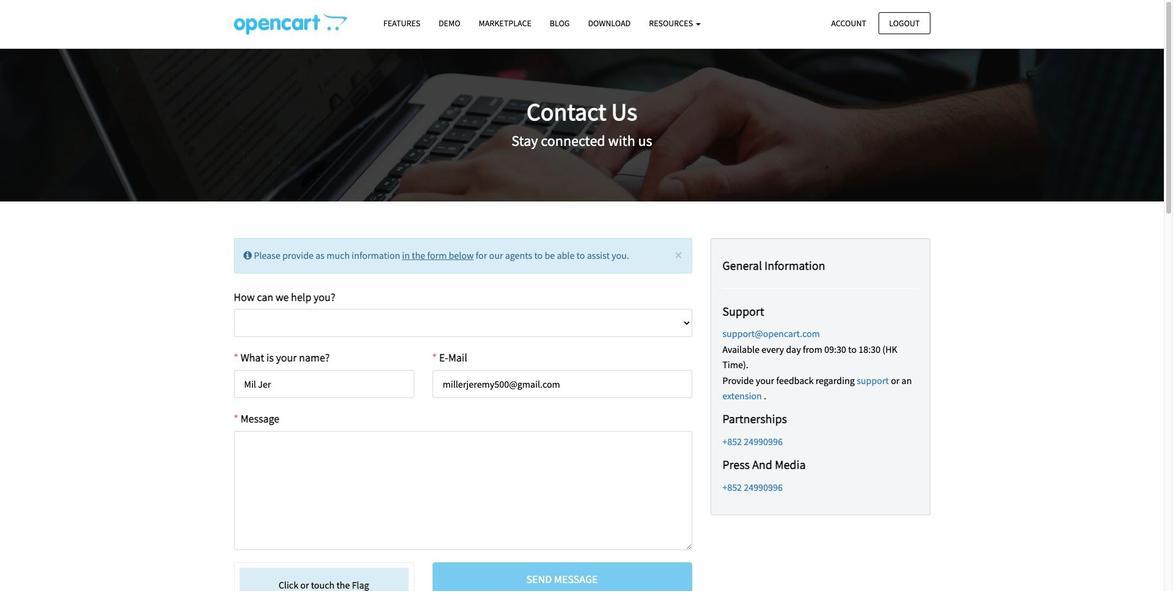 Task type: vqa. For each thing, say whether or not it's contained in the screenshot.
The
no



Task type: locate. For each thing, give the bounding box(es) containing it.
None text field
[[234, 432, 692, 551]]

Name text field
[[234, 371, 414, 399]]



Task type: describe. For each thing, give the bounding box(es) containing it.
info circle image
[[244, 251, 252, 260]]

opencart - contact image
[[234, 13, 347, 35]]

Email text field
[[433, 371, 692, 399]]



